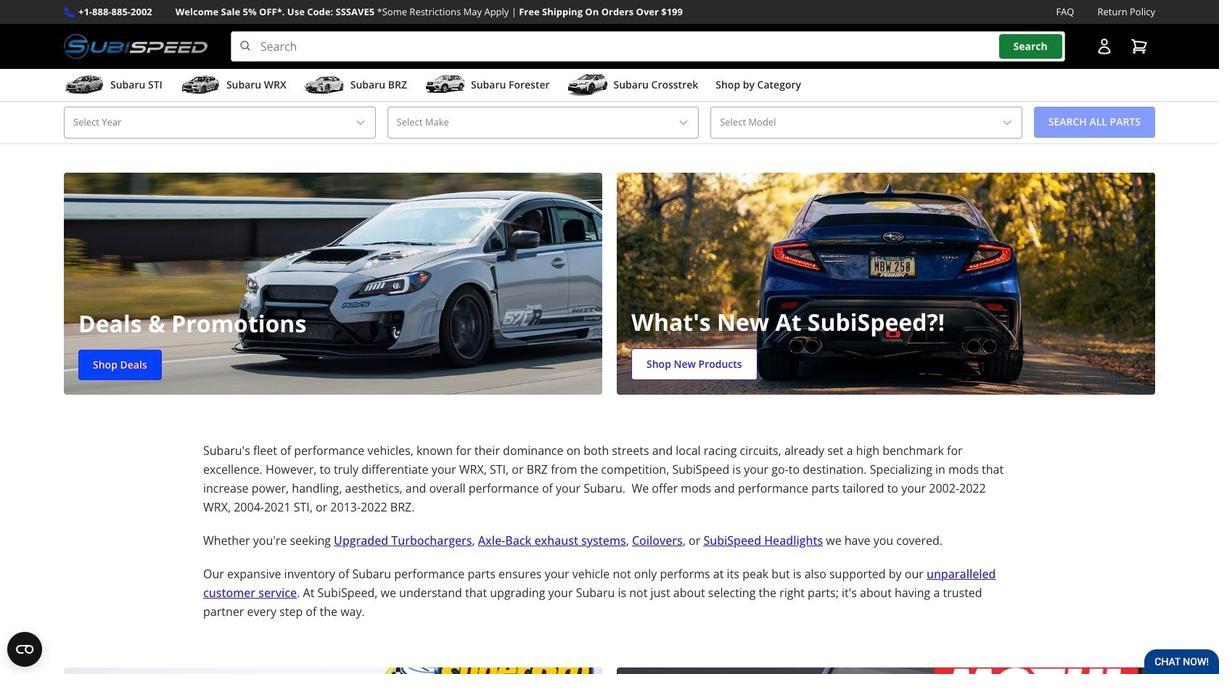 Task type: locate. For each thing, give the bounding box(es) containing it.
subispeed logo image
[[64, 31, 207, 62]]

Select Model button
[[711, 107, 1023, 138]]

awe tuning logo image
[[903, 82, 1146, 117]]

button image
[[1096, 38, 1114, 55]]

select make image
[[678, 117, 690, 128]]

subispeed logo image
[[627, 14, 870, 49]]

Select Make button
[[387, 107, 699, 138]]



Task type: vqa. For each thing, say whether or not it's contained in the screenshot.
THE OLM LOGO
yes



Task type: describe. For each thing, give the bounding box(es) containing it.
a subaru crosstrek thumbnail image image
[[567, 74, 608, 96]]

a subaru wrx thumbnail image image
[[180, 74, 221, 96]]

a subaru forester thumbnail image image
[[425, 74, 465, 96]]

invidia logo image
[[73, 14, 317, 49]]

a subaru sti thumbnail image image
[[64, 74, 105, 96]]

perrin logo image
[[627, 82, 870, 117]]

Select Year button
[[64, 107, 376, 138]]

select year image
[[355, 117, 366, 128]]

grimmspeed logo image
[[73, 82, 317, 117]]

search input field
[[231, 31, 1066, 62]]

a subaru brz thumbnail image image
[[304, 74, 345, 96]]

tomei logo image
[[903, 14, 1146, 49]]

olm logo image
[[350, 14, 593, 49]]

factionfab logo image
[[350, 82, 593, 117]]

open widget image
[[7, 632, 42, 667]]

select model image
[[1002, 117, 1013, 128]]



